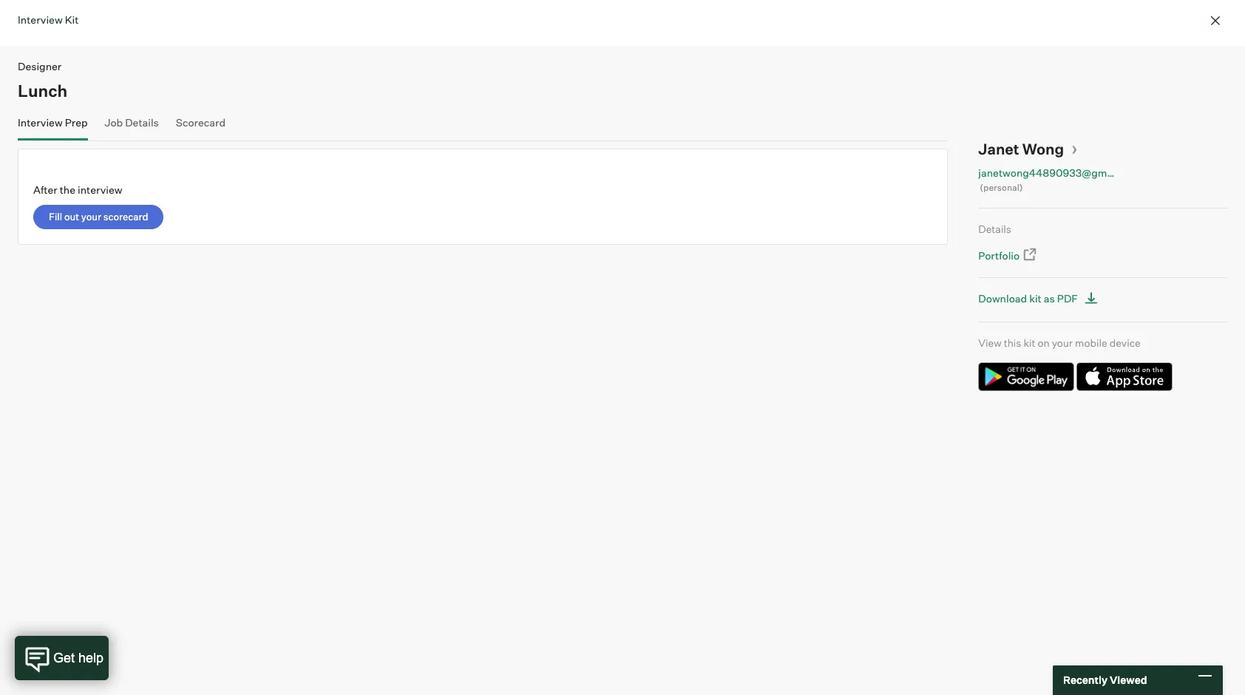 Task type: describe. For each thing, give the bounding box(es) containing it.
0 vertical spatial details
[[125, 116, 159, 128]]

out
[[64, 210, 79, 222]]

portfolio link
[[978, 247, 1038, 264]]

1 vertical spatial your
[[1052, 336, 1073, 349]]

pdf
[[1057, 292, 1078, 304]]

1 horizontal spatial details
[[978, 223, 1011, 235]]

device
[[1110, 336, 1141, 349]]

fill out your scorecard link
[[33, 204, 164, 229]]

interview kit
[[18, 13, 79, 26]]

0 horizontal spatial your
[[81, 210, 101, 222]]

janetwong44890933@gmail.com
[[978, 166, 1142, 179]]

scorecard
[[103, 210, 148, 222]]

(personal)
[[980, 182, 1023, 193]]

viewed
[[1110, 674, 1147, 686]]

scorecard
[[176, 116, 226, 128]]

janet wong
[[978, 139, 1064, 158]]

download kit as pdf link
[[978, 289, 1102, 308]]

view this kit on your mobile device
[[978, 336, 1141, 349]]

interview
[[78, 183, 122, 196]]

1 vertical spatial kit
[[1024, 336, 1035, 349]]

on
[[1038, 336, 1050, 349]]

download
[[978, 292, 1027, 304]]

0 vertical spatial kit
[[1029, 292, 1042, 304]]

recently viewed
[[1063, 674, 1147, 686]]

job details link
[[105, 116, 159, 137]]

job
[[105, 116, 123, 128]]



Task type: vqa. For each thing, say whether or not it's contained in the screenshot.
the rightmost APPLICATIONS
no



Task type: locate. For each thing, give the bounding box(es) containing it.
job details
[[105, 116, 159, 128]]

interview
[[18, 13, 63, 26], [18, 116, 63, 128]]

1 vertical spatial details
[[978, 223, 1011, 235]]

the
[[60, 183, 75, 196]]

as
[[1044, 292, 1055, 304]]

mobile
[[1075, 336, 1107, 349]]

kit left as
[[1029, 292, 1042, 304]]

0 vertical spatial interview
[[18, 13, 63, 26]]

1 interview from the top
[[18, 13, 63, 26]]

prep
[[65, 116, 88, 128]]

0 horizontal spatial details
[[125, 116, 159, 128]]

2 interview from the top
[[18, 116, 63, 128]]

kit left the on
[[1024, 336, 1035, 349]]

lunch
[[18, 80, 67, 100]]

designer
[[18, 60, 62, 72]]

your right out
[[81, 210, 101, 222]]

kit
[[65, 13, 79, 26]]

fill out your scorecard
[[49, 210, 148, 222]]

interview for interview kit
[[18, 13, 63, 26]]

kit
[[1029, 292, 1042, 304], [1024, 336, 1035, 349]]

janetwong44890933@gmail.com link
[[978, 166, 1142, 180]]

download kit as pdf
[[978, 292, 1078, 304]]

after
[[33, 183, 57, 196]]

0 vertical spatial your
[[81, 210, 101, 222]]

details
[[125, 116, 159, 128], [978, 223, 1011, 235]]

wong
[[1022, 139, 1064, 158]]

janet
[[978, 139, 1019, 158]]

scorecard link
[[176, 116, 226, 137]]

janet wong link
[[978, 139, 1078, 158]]

1 vertical spatial interview
[[18, 116, 63, 128]]

1 horizontal spatial your
[[1052, 336, 1073, 349]]

interview prep link
[[18, 116, 88, 137]]

fill
[[49, 210, 62, 222]]

view
[[978, 336, 1002, 349]]

portfolio
[[978, 249, 1020, 262]]

details up 'portfolio'
[[978, 223, 1011, 235]]

your right the on
[[1052, 336, 1073, 349]]

this
[[1004, 336, 1021, 349]]

recently
[[1063, 674, 1108, 686]]

after the interview
[[33, 183, 122, 196]]

janetwong44890933@gmail.com (personal)
[[978, 166, 1142, 193]]

interview down lunch
[[18, 116, 63, 128]]

close image
[[1207, 12, 1224, 30]]

details right job
[[125, 116, 159, 128]]

interview for interview prep
[[18, 116, 63, 128]]

interview left kit
[[18, 13, 63, 26]]

your
[[81, 210, 101, 222], [1052, 336, 1073, 349]]

interview prep
[[18, 116, 88, 128]]



